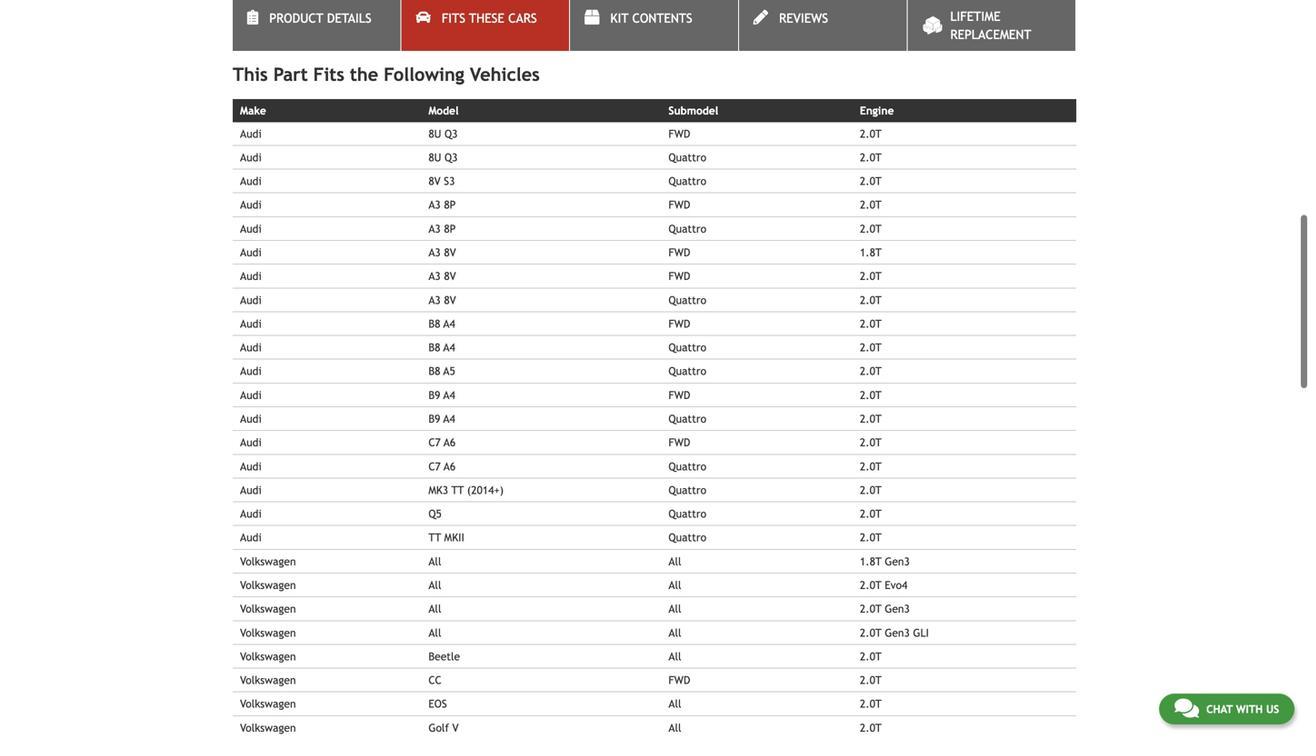Task type: describe. For each thing, give the bounding box(es) containing it.
18 audi from the top
[[240, 531, 262, 544]]

11 2.0t from the top
[[860, 389, 882, 401]]

eos
[[429, 698, 447, 711]]

8p for fwd
[[444, 198, 456, 211]]

3 a3 8v from the top
[[429, 294, 456, 306]]

1 a3 from the top
[[429, 198, 441, 211]]

quattro for a3 8p
[[669, 222, 707, 235]]

8p for quattro
[[444, 222, 456, 235]]

quattro for a3 8v
[[669, 294, 707, 306]]

lifetime replacement
[[951, 9, 1032, 42]]

18 2.0t from the top
[[860, 579, 882, 592]]

1.8t gen3
[[860, 555, 910, 568]]

2 audi from the top
[[240, 151, 262, 164]]

4 fwd from the top
[[669, 270, 691, 283]]

kit contents link
[[570, 0, 738, 51]]

3 b8 from the top
[[429, 365, 441, 378]]

4 2.0t from the top
[[860, 198, 882, 211]]

quattro for b8 a5
[[669, 365, 707, 378]]

product
[[269, 11, 323, 25]]

1.8t for 1.8t
[[860, 246, 882, 259]]

chat with us
[[1207, 703, 1280, 716]]

lifetime
[[951, 9, 1001, 24]]

7 audi from the top
[[240, 270, 262, 283]]

1 a3 8v from the top
[[429, 246, 456, 259]]

4 a3 from the top
[[429, 270, 441, 283]]

chat with us link
[[1160, 694, 1295, 725]]

6 fwd from the top
[[669, 389, 691, 401]]

with
[[1237, 703, 1263, 716]]

12 2.0t from the top
[[860, 412, 882, 425]]

7 2.0t from the top
[[860, 294, 882, 306]]

replacement
[[951, 27, 1032, 42]]

details
[[327, 11, 372, 25]]

v
[[452, 722, 459, 734]]

fits these cars link
[[402, 0, 570, 51]]

2 2.0t from the top
[[860, 151, 882, 164]]

24 2.0t from the top
[[860, 722, 882, 734]]

following
[[384, 64, 465, 85]]

8 volkswagen from the top
[[240, 722, 296, 734]]

reviews link
[[739, 0, 907, 51]]

0 vertical spatial fits
[[442, 11, 466, 25]]

2 a3 from the top
[[429, 222, 441, 235]]

2.0t gen3 gli
[[860, 626, 929, 639]]

23 2.0t from the top
[[860, 698, 882, 711]]

b8 a4 for quattro
[[429, 341, 455, 354]]

8 fwd from the top
[[669, 674, 691, 687]]

5 2.0t from the top
[[860, 222, 882, 235]]

this part fits the following vehicles
[[233, 64, 540, 85]]

evo4
[[885, 579, 908, 592]]

product details
[[269, 11, 372, 25]]

3 2.0t from the top
[[860, 175, 882, 187]]

1 volkswagen from the top
[[240, 555, 296, 568]]

engine
[[860, 104, 894, 117]]

2.0t gen3
[[860, 603, 910, 615]]

b9 a4 for quattro
[[429, 412, 455, 425]]

1 audi from the top
[[240, 127, 262, 140]]

1 2.0t from the top
[[860, 127, 882, 140]]

these
[[469, 11, 505, 25]]

contents
[[633, 11, 693, 25]]

0 horizontal spatial fits
[[313, 64, 345, 85]]

part
[[273, 64, 308, 85]]

quattro for tt mkii
[[669, 531, 707, 544]]

tt mkii
[[429, 531, 465, 544]]

1 b8 from the top
[[429, 317, 441, 330]]

2 a4 from the top
[[444, 341, 455, 354]]

21 2.0t from the top
[[860, 650, 882, 663]]

8 2.0t from the top
[[860, 317, 882, 330]]

15 audi from the top
[[240, 460, 262, 473]]

golf v
[[429, 722, 459, 734]]

13 audi from the top
[[240, 412, 262, 425]]

kit contents
[[611, 11, 693, 25]]

lifetime replacement link
[[908, 0, 1076, 51]]

1.8t for 1.8t gen3
[[860, 555, 882, 568]]

3 fwd from the top
[[669, 246, 691, 259]]

product details link
[[233, 0, 401, 51]]

quattro for c7 a6
[[669, 460, 707, 473]]

b9 for fwd
[[429, 389, 441, 401]]

a6 for fwd
[[444, 436, 456, 449]]



Task type: vqa. For each thing, say whether or not it's contained in the screenshot.


Task type: locate. For each thing, give the bounding box(es) containing it.
0 vertical spatial 8u q3
[[429, 127, 458, 140]]

22 2.0t from the top
[[860, 674, 882, 687]]

b9
[[429, 389, 441, 401], [429, 412, 441, 425]]

c7 for fwd
[[429, 436, 441, 449]]

quattro for 8u q3
[[669, 151, 707, 164]]

8u q3 down model
[[429, 127, 458, 140]]

8u for quattro
[[429, 151, 442, 164]]

1 vertical spatial a3 8p
[[429, 222, 456, 235]]

1 vertical spatial b8
[[429, 341, 441, 354]]

volkswagen
[[240, 555, 296, 568], [240, 579, 296, 592], [240, 603, 296, 615], [240, 626, 296, 639], [240, 650, 296, 663], [240, 674, 296, 687], [240, 698, 296, 711], [240, 722, 296, 734]]

tt right mk3
[[452, 484, 464, 497]]

2 vertical spatial gen3
[[885, 626, 910, 639]]

1 vertical spatial c7 a6
[[429, 460, 456, 473]]

2 b9 a4 from the top
[[429, 412, 455, 425]]

0 vertical spatial b8
[[429, 317, 441, 330]]

a6 for quattro
[[444, 460, 456, 473]]

0 vertical spatial b8 a4
[[429, 317, 455, 330]]

a3 8p for fwd
[[429, 198, 456, 211]]

0 vertical spatial 8u
[[429, 127, 442, 140]]

2 c7 from the top
[[429, 460, 441, 473]]

quattro for q5
[[669, 508, 707, 520]]

2 8p from the top
[[444, 222, 456, 235]]

11 quattro from the top
[[669, 531, 707, 544]]

cars
[[509, 11, 537, 25]]

8u
[[429, 127, 442, 140], [429, 151, 442, 164]]

b8
[[429, 317, 441, 330], [429, 341, 441, 354], [429, 365, 441, 378]]

0 vertical spatial a6
[[444, 436, 456, 449]]

quattro for 8v s3
[[669, 175, 707, 187]]

19 2.0t from the top
[[860, 603, 882, 615]]

1 a4 from the top
[[444, 317, 455, 330]]

8 quattro from the top
[[669, 460, 707, 473]]

1 vertical spatial b8 a4
[[429, 341, 455, 354]]

fits
[[442, 11, 466, 25], [313, 64, 345, 85]]

7 volkswagen from the top
[[240, 698, 296, 711]]

6 2.0t from the top
[[860, 270, 882, 283]]

b9 a4 for fwd
[[429, 389, 455, 401]]

kit
[[611, 11, 629, 25]]

1 vertical spatial 1.8t
[[860, 555, 882, 568]]

3 quattro from the top
[[669, 222, 707, 235]]

c7 a6 for quattro
[[429, 460, 456, 473]]

2 8u from the top
[[429, 151, 442, 164]]

10 audi from the top
[[240, 341, 262, 354]]

tt left mkii
[[429, 531, 441, 544]]

1 fwd from the top
[[669, 127, 691, 140]]

3 a4 from the top
[[444, 389, 455, 401]]

7 fwd from the top
[[669, 436, 691, 449]]

q3 down model
[[445, 127, 458, 140]]

2 volkswagen from the top
[[240, 579, 296, 592]]

17 2.0t from the top
[[860, 531, 882, 544]]

5 fwd from the top
[[669, 317, 691, 330]]

reviews
[[780, 11, 829, 25]]

1 vertical spatial q3
[[445, 151, 458, 164]]

1 vertical spatial a3 8v
[[429, 270, 456, 283]]

14 2.0t from the top
[[860, 460, 882, 473]]

gli
[[913, 626, 929, 639]]

a5
[[444, 365, 455, 378]]

c7
[[429, 436, 441, 449], [429, 460, 441, 473]]

model
[[429, 104, 459, 117]]

16 audi from the top
[[240, 484, 262, 497]]

a3
[[429, 198, 441, 211], [429, 222, 441, 235], [429, 246, 441, 259], [429, 270, 441, 283], [429, 294, 441, 306]]

1 b9 a4 from the top
[[429, 389, 455, 401]]

quattro for mk3 tt (2014+)
[[669, 484, 707, 497]]

1 1.8t from the top
[[860, 246, 882, 259]]

fits these cars
[[442, 11, 537, 25]]

this
[[233, 64, 268, 85]]

1 vertical spatial b9 a4
[[429, 412, 455, 425]]

q3 up s3
[[445, 151, 458, 164]]

0 horizontal spatial tt
[[429, 531, 441, 544]]

1 b9 from the top
[[429, 389, 441, 401]]

2 vertical spatial a3 8v
[[429, 294, 456, 306]]

1 8u from the top
[[429, 127, 442, 140]]

1 vertical spatial 8u
[[429, 151, 442, 164]]

s3
[[444, 175, 455, 187]]

9 quattro from the top
[[669, 484, 707, 497]]

0 vertical spatial b9
[[429, 389, 441, 401]]

2 gen3 from the top
[[885, 603, 910, 615]]

0 vertical spatial a3 8v
[[429, 246, 456, 259]]

0 vertical spatial b9 a4
[[429, 389, 455, 401]]

1 quattro from the top
[[669, 151, 707, 164]]

2 a3 8v from the top
[[429, 270, 456, 283]]

q3 for quattro
[[445, 151, 458, 164]]

gen3
[[885, 555, 910, 568], [885, 603, 910, 615], [885, 626, 910, 639]]

q3 for fwd
[[445, 127, 458, 140]]

mk3 tt (2014+)
[[429, 484, 504, 497]]

1 8p from the top
[[444, 198, 456, 211]]

c7 a6 for fwd
[[429, 436, 456, 449]]

0 vertical spatial c7 a6
[[429, 436, 456, 449]]

2 quattro from the top
[[669, 175, 707, 187]]

1 vertical spatial tt
[[429, 531, 441, 544]]

3 audi from the top
[[240, 175, 262, 187]]

2 b9 from the top
[[429, 412, 441, 425]]

2 1.8t from the top
[[860, 555, 882, 568]]

b8 a4 for fwd
[[429, 317, 455, 330]]

2 b8 a4 from the top
[[429, 341, 455, 354]]

b8 a4
[[429, 317, 455, 330], [429, 341, 455, 354]]

2.0t evo4
[[860, 579, 908, 592]]

1 vertical spatial a6
[[444, 460, 456, 473]]

17 audi from the top
[[240, 508, 262, 520]]

1 vertical spatial 8p
[[444, 222, 456, 235]]

us
[[1267, 703, 1280, 716]]

gen3 for 2.0t gen3 gli
[[885, 626, 910, 639]]

8u up 8v s3
[[429, 151, 442, 164]]

8 audi from the top
[[240, 294, 262, 306]]

4 volkswagen from the top
[[240, 626, 296, 639]]

gen3 down evo4
[[885, 603, 910, 615]]

6 audi from the top
[[240, 246, 262, 259]]

0 vertical spatial tt
[[452, 484, 464, 497]]

5 a3 from the top
[[429, 294, 441, 306]]

1 c7 a6 from the top
[[429, 436, 456, 449]]

vehicles
[[470, 64, 540, 85]]

4 a4 from the top
[[444, 412, 455, 425]]

a3 8p
[[429, 198, 456, 211], [429, 222, 456, 235]]

1 q3 from the top
[[445, 127, 458, 140]]

1 vertical spatial b9
[[429, 412, 441, 425]]

2 q3 from the top
[[445, 151, 458, 164]]

5 quattro from the top
[[669, 341, 707, 354]]

0 vertical spatial 8p
[[444, 198, 456, 211]]

comments image
[[1175, 698, 1200, 719]]

8u q3 up 8v s3
[[429, 151, 458, 164]]

2 a6 from the top
[[444, 460, 456, 473]]

2.0t
[[860, 127, 882, 140], [860, 151, 882, 164], [860, 175, 882, 187], [860, 198, 882, 211], [860, 222, 882, 235], [860, 270, 882, 283], [860, 294, 882, 306], [860, 317, 882, 330], [860, 341, 882, 354], [860, 365, 882, 378], [860, 389, 882, 401], [860, 412, 882, 425], [860, 436, 882, 449], [860, 460, 882, 473], [860, 484, 882, 497], [860, 508, 882, 520], [860, 531, 882, 544], [860, 579, 882, 592], [860, 603, 882, 615], [860, 626, 882, 639], [860, 650, 882, 663], [860, 674, 882, 687], [860, 698, 882, 711], [860, 722, 882, 734]]

quattro for b8 a4
[[669, 341, 707, 354]]

8p
[[444, 198, 456, 211], [444, 222, 456, 235]]

beetle
[[429, 650, 460, 663]]

cc
[[429, 674, 442, 687]]

12 audi from the top
[[240, 389, 262, 401]]

0 vertical spatial c7
[[429, 436, 441, 449]]

fwd
[[669, 127, 691, 140], [669, 198, 691, 211], [669, 246, 691, 259], [669, 270, 691, 283], [669, 317, 691, 330], [669, 389, 691, 401], [669, 436, 691, 449], [669, 674, 691, 687]]

8u for fwd
[[429, 127, 442, 140]]

b9 for quattro
[[429, 412, 441, 425]]

9 audi from the top
[[240, 317, 262, 330]]

a6
[[444, 436, 456, 449], [444, 460, 456, 473]]

all
[[429, 555, 442, 568], [669, 555, 682, 568], [429, 579, 442, 592], [669, 579, 682, 592], [429, 603, 442, 615], [669, 603, 682, 615], [429, 626, 442, 639], [669, 626, 682, 639], [669, 650, 682, 663], [669, 698, 682, 711], [669, 722, 682, 734]]

10 2.0t from the top
[[860, 365, 882, 378]]

7 quattro from the top
[[669, 412, 707, 425]]

1 a6 from the top
[[444, 436, 456, 449]]

14 audi from the top
[[240, 436, 262, 449]]

3 volkswagen from the top
[[240, 603, 296, 615]]

1 vertical spatial gen3
[[885, 603, 910, 615]]

4 audi from the top
[[240, 198, 262, 211]]

20 2.0t from the top
[[860, 626, 882, 639]]

1 vertical spatial fits
[[313, 64, 345, 85]]

8u q3
[[429, 127, 458, 140], [429, 151, 458, 164]]

2 c7 a6 from the top
[[429, 460, 456, 473]]

5 audi from the top
[[240, 222, 262, 235]]

fits left 'these'
[[442, 11, 466, 25]]

2 fwd from the top
[[669, 198, 691, 211]]

quattro for b9 a4
[[669, 412, 707, 425]]

3 a3 from the top
[[429, 246, 441, 259]]

5 volkswagen from the top
[[240, 650, 296, 663]]

b8 a5
[[429, 365, 455, 378]]

q5
[[429, 508, 442, 520]]

c7 a6
[[429, 436, 456, 449], [429, 460, 456, 473]]

2 vertical spatial b8
[[429, 365, 441, 378]]

2 b8 from the top
[[429, 341, 441, 354]]

1 a3 8p from the top
[[429, 198, 456, 211]]

3 gen3 from the top
[[885, 626, 910, 639]]

quattro
[[669, 151, 707, 164], [669, 175, 707, 187], [669, 222, 707, 235], [669, 294, 707, 306], [669, 341, 707, 354], [669, 365, 707, 378], [669, 412, 707, 425], [669, 460, 707, 473], [669, 484, 707, 497], [669, 508, 707, 520], [669, 531, 707, 544]]

0 vertical spatial q3
[[445, 127, 458, 140]]

tt
[[452, 484, 464, 497], [429, 531, 441, 544]]

1.8t
[[860, 246, 882, 259], [860, 555, 882, 568]]

a3 8v
[[429, 246, 456, 259], [429, 270, 456, 283], [429, 294, 456, 306]]

8v s3
[[429, 175, 455, 187]]

a3 8p for quattro
[[429, 222, 456, 235]]

(2014+)
[[467, 484, 504, 497]]

a4
[[444, 317, 455, 330], [444, 341, 455, 354], [444, 389, 455, 401], [444, 412, 455, 425]]

golf
[[429, 722, 449, 734]]

1 gen3 from the top
[[885, 555, 910, 568]]

2 a3 8p from the top
[[429, 222, 456, 235]]

gen3 for 2.0t gen3
[[885, 603, 910, 615]]

15 2.0t from the top
[[860, 484, 882, 497]]

mkii
[[444, 531, 465, 544]]

1 vertical spatial c7
[[429, 460, 441, 473]]

make
[[240, 104, 266, 117]]

chat
[[1207, 703, 1233, 716]]

gen3 up evo4
[[885, 555, 910, 568]]

1 vertical spatial 8u q3
[[429, 151, 458, 164]]

8u down model
[[429, 127, 442, 140]]

13 2.0t from the top
[[860, 436, 882, 449]]

0 vertical spatial gen3
[[885, 555, 910, 568]]

q3
[[445, 127, 458, 140], [445, 151, 458, 164]]

gen3 for 1.8t gen3
[[885, 555, 910, 568]]

8u q3 for fwd
[[429, 127, 458, 140]]

1 horizontal spatial fits
[[442, 11, 466, 25]]

1 b8 a4 from the top
[[429, 317, 455, 330]]

submodel
[[669, 104, 719, 117]]

b9 a4
[[429, 389, 455, 401], [429, 412, 455, 425]]

10 quattro from the top
[[669, 508, 707, 520]]

fits left the
[[313, 64, 345, 85]]

0 vertical spatial a3 8p
[[429, 198, 456, 211]]

1 horizontal spatial tt
[[452, 484, 464, 497]]

the
[[350, 64, 378, 85]]

4 quattro from the top
[[669, 294, 707, 306]]

0 vertical spatial 1.8t
[[860, 246, 882, 259]]

1 c7 from the top
[[429, 436, 441, 449]]

9 2.0t from the top
[[860, 341, 882, 354]]

8u q3 for quattro
[[429, 151, 458, 164]]

6 volkswagen from the top
[[240, 674, 296, 687]]

11 audi from the top
[[240, 365, 262, 378]]

gen3 left gli
[[885, 626, 910, 639]]

16 2.0t from the top
[[860, 508, 882, 520]]

c7 for quattro
[[429, 460, 441, 473]]

audi
[[240, 127, 262, 140], [240, 151, 262, 164], [240, 175, 262, 187], [240, 198, 262, 211], [240, 222, 262, 235], [240, 246, 262, 259], [240, 270, 262, 283], [240, 294, 262, 306], [240, 317, 262, 330], [240, 341, 262, 354], [240, 365, 262, 378], [240, 389, 262, 401], [240, 412, 262, 425], [240, 436, 262, 449], [240, 460, 262, 473], [240, 484, 262, 497], [240, 508, 262, 520], [240, 531, 262, 544]]

8v
[[429, 175, 441, 187], [444, 246, 456, 259], [444, 270, 456, 283], [444, 294, 456, 306]]

mk3
[[429, 484, 448, 497]]



